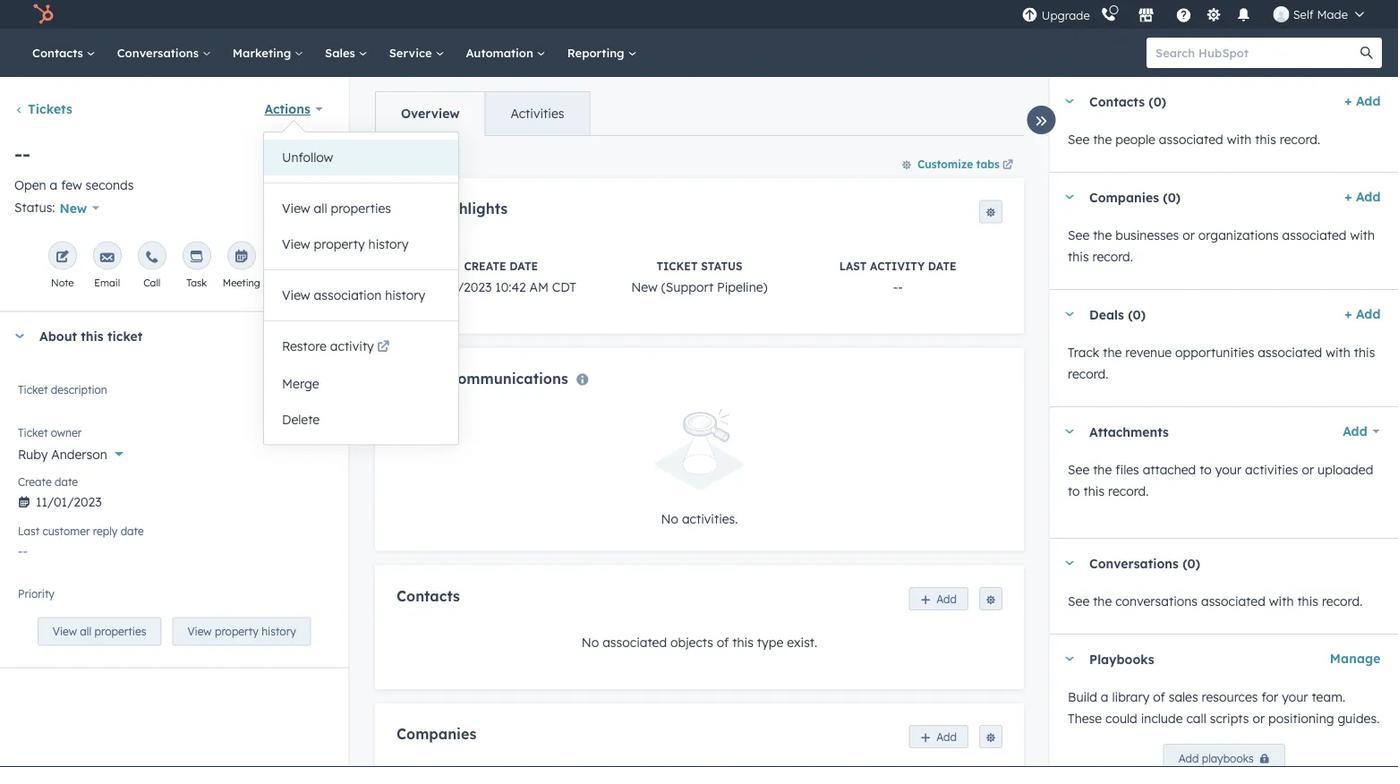 Task type: vqa. For each thing, say whether or not it's contained in the screenshot.
reason to the right
no



Task type: describe. For each thing, give the bounding box(es) containing it.
last for date
[[18, 525, 40, 538]]

1 vertical spatial to
[[1068, 484, 1080, 499]]

few
[[61, 177, 82, 193]]

settings link
[[1203, 5, 1226, 24]]

an
[[57, 594, 72, 610]]

sales link
[[314, 29, 379, 77]]

the for files
[[1093, 462, 1112, 478]]

status
[[701, 259, 742, 273]]

deals (0) button
[[1050, 290, 1338, 339]]

automation
[[466, 45, 537, 60]]

date inside create date 11/01/2023 10:42 am cdt
[[509, 259, 538, 273]]

ticket description
[[18, 383, 107, 397]]

add playbooks
[[1179, 752, 1254, 765]]

the for conversations
[[1093, 594, 1112, 609]]

calling icon image
[[1101, 7, 1117, 23]]

seconds
[[86, 177, 134, 193]]

link opens in a new window image
[[377, 342, 390, 354]]

type
[[757, 635, 783, 651]]

view property history for topmost view property history link
[[282, 236, 409, 252]]

contacts for contacts (0)
[[1089, 93, 1145, 109]]

all for the leftmost view all properties link
[[80, 625, 91, 638]]

11/01/2023
[[426, 279, 492, 295]]

+ for record.
[[1345, 93, 1352, 109]]

activities button
[[485, 92, 589, 135]]

this inside see the files attached to your activities or uploaded to this record.
[[1084, 484, 1105, 499]]

about
[[39, 328, 77, 344]]

+ for this
[[1345, 306, 1352, 322]]

caret image for attachments
[[1064, 429, 1075, 434]]

menu containing self made
[[1021, 0, 1377, 29]]

delete
[[282, 412, 320, 427]]

new inside ticket status new (support pipeline)
[[631, 279, 658, 295]]

revenue
[[1126, 345, 1172, 360]]

customize
[[917, 157, 973, 171]]

self made button
[[1263, 0, 1376, 29]]

of for this
[[717, 635, 729, 651]]

overview
[[401, 106, 460, 121]]

businesses
[[1116, 227, 1179, 243]]

1 vertical spatial view property history link
[[172, 617, 311, 646]]

email
[[94, 276, 120, 289]]

ticket for ticket status new (support pipeline)
[[656, 259, 698, 273]]

see the people associated with this record.
[[1068, 132, 1321, 147]]

no activities. alert
[[396, 409, 1003, 530]]

ruby
[[18, 446, 48, 462]]

guides.
[[1338, 711, 1380, 727]]

ticket for ticket description
[[18, 383, 48, 397]]

include
[[1141, 711, 1183, 727]]

people
[[1116, 132, 1156, 147]]

service
[[389, 45, 436, 60]]

conversations (0) button
[[1050, 539, 1381, 588]]

conversations for conversations (0)
[[1089, 555, 1179, 571]]

see the files attached to your activities or uploaded to this record.
[[1068, 462, 1374, 499]]

status:
[[14, 200, 55, 216]]

exist.
[[787, 635, 817, 651]]

customer
[[43, 525, 90, 538]]

create for create date 11/01/2023 10:42 am cdt
[[464, 259, 506, 273]]

meeting
[[223, 276, 260, 289]]

hubspot image
[[32, 4, 54, 25]]

(0) for companies (0)
[[1163, 189, 1181, 205]]

the for businesses
[[1093, 227, 1112, 243]]

+ add button for with
[[1345, 186, 1381, 208]]

Search HubSpot search field
[[1147, 38, 1367, 68]]

(support
[[661, 279, 713, 295]]

customize tabs
[[917, 157, 1000, 171]]

activities.
[[682, 511, 738, 527]]

owner
[[51, 426, 82, 440]]

activities
[[1245, 462, 1299, 478]]

marketplaces button
[[1128, 0, 1166, 29]]

caret image for contacts (0)
[[1064, 99, 1075, 103]]

associated inside see the businesses or organizations associated with this record.
[[1283, 227, 1347, 243]]

calling icon button
[[1094, 2, 1125, 26]]

the for people
[[1093, 132, 1112, 147]]

see for see the businesses or organizations associated with this record.
[[1068, 227, 1090, 243]]

create date 11/01/2023 10:42 am cdt
[[426, 259, 576, 295]]

cdt
[[552, 279, 576, 295]]

(0) for conversations (0)
[[1183, 555, 1201, 571]]

no activities.
[[661, 511, 738, 527]]

0 vertical spatial view property history link
[[264, 227, 459, 262]]

search image
[[1361, 47, 1374, 59]]

this inside see the businesses or organizations associated with this record.
[[1068, 249, 1089, 265]]

view for topmost view all properties link
[[282, 201, 310, 216]]

more image
[[279, 250, 294, 265]]

see for see the conversations associated with this record.
[[1068, 594, 1090, 609]]

communications
[[450, 369, 568, 387]]

playbooks
[[1089, 651, 1154, 667]]

2 vertical spatial contacts
[[396, 587, 460, 605]]

(0) for contacts (0)
[[1149, 93, 1167, 109]]

your inside build a library of sales resources for your team. these could include call scripts or positioning guides.
[[1282, 690, 1309, 705]]

settings image
[[1207, 8, 1223, 24]]

caret image for companies
[[1064, 195, 1075, 199]]

all for topmost view all properties link
[[314, 201, 327, 216]]

for
[[1262, 690, 1279, 705]]

tickets link
[[14, 101, 72, 117]]

unfollow button
[[264, 140, 459, 176]]

open
[[14, 177, 46, 193]]

email image
[[100, 250, 114, 265]]

new inside popup button
[[60, 200, 87, 216]]

service link
[[379, 29, 455, 77]]

or inside see the files attached to your activities or uploaded to this record.
[[1302, 462, 1314, 478]]

ticket for ticket owner
[[18, 426, 48, 440]]

no associated objects of this type exist.
[[581, 635, 817, 651]]

call
[[1187, 711, 1207, 727]]

help image
[[1177, 8, 1193, 24]]

ruby anderson image
[[1274, 6, 1290, 22]]

description
[[51, 383, 107, 397]]

resources
[[1202, 690, 1258, 705]]

0 vertical spatial history
[[369, 236, 409, 252]]

contacts (0)
[[1089, 93, 1167, 109]]

marketplaces image
[[1139, 8, 1155, 24]]

about this ticket
[[39, 328, 143, 344]]

more
[[275, 276, 298, 289]]

tabs
[[977, 157, 1000, 171]]

team.
[[1312, 690, 1346, 705]]

associated down conversations (0) dropdown button
[[1201, 594, 1266, 609]]

select
[[18, 594, 54, 610]]

1 horizontal spatial to
[[1200, 462, 1212, 478]]

merge button
[[264, 366, 459, 402]]

customize tabs link
[[893, 150, 1024, 178]]

add button for contacts
[[909, 587, 969, 611]]

am
[[529, 279, 548, 295]]

contacts link
[[21, 29, 106, 77]]

automation link
[[455, 29, 557, 77]]

note image
[[55, 250, 70, 265]]

delete button
[[264, 402, 459, 438]]

could
[[1106, 711, 1138, 727]]

1 vertical spatial history
[[385, 287, 425, 303]]

properties for topmost view all properties link
[[331, 201, 391, 216]]



Task type: locate. For each thing, give the bounding box(es) containing it.
restore activity
[[282, 339, 374, 354]]

1 vertical spatial view property history
[[188, 625, 296, 638]]

manage
[[1330, 651, 1381, 667]]

call image
[[145, 250, 159, 265]]

0 horizontal spatial of
[[717, 635, 729, 651]]

1 vertical spatial view all properties
[[53, 625, 146, 638]]

navigation containing overview
[[375, 91, 590, 136]]

last customer reply date
[[18, 525, 144, 538]]

a
[[50, 177, 58, 193], [1101, 690, 1109, 705]]

view for view association history link
[[282, 287, 310, 303]]

of right objects
[[717, 635, 729, 651]]

scripts
[[1210, 711, 1249, 727]]

0 vertical spatial + add
[[1345, 93, 1381, 109]]

build a library of sales resources for your team. these could include call scripts or positioning guides.
[[1068, 690, 1380, 727]]

0 vertical spatial add button
[[909, 587, 969, 611]]

activity for last
[[870, 259, 925, 273]]

build
[[1068, 690, 1097, 705]]

caret image for about
[[14, 334, 25, 338]]

2 see from the top
[[1068, 227, 1090, 243]]

associated inside track the revenue opportunities associated with this record.
[[1258, 345, 1323, 360]]

1 horizontal spatial of
[[1153, 690, 1165, 705]]

contacts for contacts link
[[32, 45, 87, 60]]

property up association
[[314, 236, 365, 252]]

a left few
[[50, 177, 58, 193]]

0 vertical spatial + add button
[[1345, 90, 1381, 112]]

Create date text field
[[18, 486, 331, 514]]

1 vertical spatial add button
[[909, 726, 969, 749]]

date inside last activity date --
[[928, 259, 957, 273]]

conversations link
[[106, 29, 222, 77]]

1 vertical spatial of
[[1153, 690, 1165, 705]]

track
[[1068, 345, 1100, 360]]

create up the 10:42
[[464, 259, 506, 273]]

of inside build a library of sales resources for your team. these could include call scripts or positioning guides.
[[1153, 690, 1165, 705]]

+ add button for this
[[1345, 304, 1381, 325]]

meeting image
[[234, 250, 249, 265]]

deals
[[1089, 307, 1124, 322]]

made
[[1318, 7, 1349, 21]]

0 vertical spatial view all properties
[[282, 201, 391, 216]]

1 horizontal spatial properties
[[331, 201, 391, 216]]

navigation
[[375, 91, 590, 136]]

view
[[282, 201, 310, 216], [282, 236, 310, 252], [282, 287, 310, 303], [53, 625, 77, 638], [188, 625, 212, 638]]

the right the track
[[1103, 345, 1122, 360]]

(0) up people
[[1149, 93, 1167, 109]]

all down unfollow
[[314, 201, 327, 216]]

Last customer reply date text field
[[18, 535, 331, 564]]

0 horizontal spatial all
[[80, 625, 91, 638]]

1 vertical spatial view all properties link
[[37, 617, 162, 646]]

0 vertical spatial properties
[[331, 201, 391, 216]]

1 vertical spatial + add button
[[1345, 186, 1381, 208]]

upgrade
[[1042, 8, 1091, 23]]

select an option
[[18, 594, 114, 610]]

ticket left description
[[18, 383, 48, 397]]

1 vertical spatial properties
[[94, 625, 146, 638]]

see left people
[[1068, 132, 1090, 147]]

(0) inside dropdown button
[[1183, 555, 1201, 571]]

add playbooks button
[[1164, 744, 1285, 768]]

sales
[[1169, 690, 1198, 705]]

1 vertical spatial create
[[18, 475, 52, 489]]

unfollow
[[282, 150, 333, 165]]

property down select an option 'popup button'
[[215, 625, 259, 638]]

Ticket description text field
[[18, 380, 331, 416]]

1 horizontal spatial companies
[[1089, 189, 1159, 205]]

add button
[[909, 587, 969, 611], [909, 726, 969, 749]]

1 horizontal spatial view all properties link
[[264, 191, 459, 227]]

activity
[[870, 259, 925, 273], [330, 339, 374, 354]]

activity inside last activity date --
[[870, 259, 925, 273]]

0 vertical spatial companies
[[1089, 189, 1159, 205]]

association
[[314, 287, 382, 303]]

ruby anderson button
[[18, 436, 331, 466]]

link opens in a new window image
[[377, 337, 390, 359]]

0 vertical spatial caret image
[[1064, 99, 1075, 103]]

menu
[[1021, 0, 1377, 29]]

0 horizontal spatial conversations
[[117, 45, 202, 60]]

view for the bottom view property history link
[[188, 625, 212, 638]]

the left conversations
[[1093, 594, 1112, 609]]

attachments
[[1089, 424, 1169, 440]]

0 horizontal spatial contacts
[[32, 45, 87, 60]]

ticket inside ticket status new (support pipeline)
[[656, 259, 698, 273]]

self made
[[1294, 7, 1349, 21]]

1 vertical spatial caret image
[[1064, 429, 1075, 434]]

view up more
[[282, 236, 310, 252]]

1 vertical spatial your
[[1282, 690, 1309, 705]]

no
[[661, 511, 678, 527], [581, 635, 599, 651]]

view for topmost view property history link
[[282, 236, 310, 252]]

1 vertical spatial new
[[631, 279, 658, 295]]

open a few seconds
[[14, 177, 134, 193]]

0 vertical spatial activity
[[870, 259, 925, 273]]

1 see from the top
[[1068, 132, 1090, 147]]

2 vertical spatial or
[[1253, 711, 1265, 727]]

0 vertical spatial or
[[1183, 227, 1195, 243]]

playbooks button
[[1050, 635, 1323, 683]]

conversations (0)
[[1089, 555, 1201, 571]]

associated left objects
[[602, 635, 667, 651]]

deals (0)
[[1089, 307, 1146, 322]]

notifications image
[[1237, 8, 1253, 24]]

view property history link up view association history link
[[264, 227, 459, 262]]

view down select an option 'popup button'
[[188, 625, 212, 638]]

last inside last activity date --
[[839, 259, 867, 273]]

--
[[14, 142, 31, 166]]

1 vertical spatial last
[[18, 525, 40, 538]]

0 vertical spatial no
[[661, 511, 678, 527]]

1 vertical spatial all
[[80, 625, 91, 638]]

with inside track the revenue opportunities associated with this record.
[[1326, 345, 1351, 360]]

0 horizontal spatial last
[[18, 525, 40, 538]]

the left people
[[1093, 132, 1112, 147]]

your up positioning
[[1282, 690, 1309, 705]]

these
[[1068, 711, 1102, 727]]

playbooks
[[1202, 752, 1254, 765]]

(0) up see the conversations associated with this record.
[[1183, 555, 1201, 571]]

1 + add from the top
[[1345, 93, 1381, 109]]

view all properties for the leftmost view all properties link
[[53, 625, 146, 638]]

caret image left companies (0)
[[1064, 195, 1075, 199]]

your left activities
[[1216, 462, 1242, 478]]

0 horizontal spatial to
[[1068, 484, 1080, 499]]

caret image left deals
[[1064, 312, 1075, 317]]

option
[[76, 594, 114, 610]]

0 horizontal spatial companies
[[396, 725, 476, 743]]

1 vertical spatial companies
[[396, 725, 476, 743]]

0 horizontal spatial create
[[18, 475, 52, 489]]

2 vertical spatial + add
[[1345, 306, 1381, 322]]

view property history link down select an option 'popup button'
[[172, 617, 311, 646]]

record. inside track the revenue opportunities associated with this record.
[[1068, 366, 1109, 382]]

or right activities
[[1302, 462, 1314, 478]]

the
[[1093, 132, 1112, 147], [1093, 227, 1112, 243], [1103, 345, 1122, 360], [1093, 462, 1112, 478], [1093, 594, 1112, 609]]

no for no activities.
[[661, 511, 678, 527]]

1 horizontal spatial a
[[1101, 690, 1109, 705]]

0 vertical spatial to
[[1200, 462, 1212, 478]]

files
[[1116, 462, 1139, 478]]

this inside dropdown button
[[81, 328, 104, 344]]

ticket up "ruby"
[[18, 426, 48, 440]]

1 vertical spatial ticket
[[18, 383, 48, 397]]

create down "ruby"
[[18, 475, 52, 489]]

+ add for record.
[[1345, 93, 1381, 109]]

companies for companies (0)
[[1089, 189, 1159, 205]]

0 vertical spatial last
[[839, 259, 867, 273]]

0 vertical spatial property
[[314, 236, 365, 252]]

manage link
[[1330, 648, 1381, 670]]

record. inside see the businesses or organizations associated with this record.
[[1093, 249, 1133, 265]]

caret image inside attachments dropdown button
[[1064, 429, 1075, 434]]

caret image left contacts (0)
[[1064, 99, 1075, 103]]

no inside alert
[[661, 511, 678, 527]]

0 horizontal spatial new
[[60, 200, 87, 216]]

the inside see the businesses or organizations associated with this record.
[[1093, 227, 1112, 243]]

a for library
[[1101, 690, 1109, 705]]

1 vertical spatial no
[[581, 635, 599, 651]]

3 see from the top
[[1068, 462, 1090, 478]]

the inside see the files attached to your activities or uploaded to this record.
[[1093, 462, 1112, 478]]

create
[[464, 259, 506, 273], [18, 475, 52, 489]]

ticket
[[656, 259, 698, 273], [18, 383, 48, 397], [18, 426, 48, 440]]

caret image left attachments
[[1064, 429, 1075, 434]]

with inside see the businesses or organizations associated with this record.
[[1351, 227, 1375, 243]]

record. inside see the files attached to your activities or uploaded to this record.
[[1108, 484, 1149, 499]]

see up playbooks
[[1068, 594, 1090, 609]]

companies
[[1089, 189, 1159, 205], [396, 725, 476, 743]]

conversations
[[1116, 594, 1198, 609]]

the for revenue
[[1103, 345, 1122, 360]]

call
[[143, 276, 161, 289]]

this inside track the revenue opportunities associated with this record.
[[1354, 345, 1376, 360]]

contacts
[[32, 45, 87, 60], [1089, 93, 1145, 109], [396, 587, 460, 605]]

or inside build a library of sales resources for your team. these could include call scripts or positioning guides.
[[1253, 711, 1265, 727]]

all down option
[[80, 625, 91, 638]]

0 vertical spatial ticket
[[656, 259, 698, 273]]

view all properties for topmost view all properties link
[[282, 201, 391, 216]]

property for the bottom view property history link
[[215, 625, 259, 638]]

caret image inside the companies (0) dropdown button
[[1064, 195, 1075, 199]]

3 + add button from the top
[[1345, 304, 1381, 325]]

view down more image
[[282, 287, 310, 303]]

new down open a few seconds
[[60, 200, 87, 216]]

anderson
[[51, 446, 107, 462]]

view property history
[[282, 236, 409, 252], [188, 625, 296, 638]]

1 horizontal spatial no
[[661, 511, 678, 527]]

1 horizontal spatial property
[[314, 236, 365, 252]]

restore
[[282, 339, 327, 354]]

1 vertical spatial conversations
[[1089, 555, 1179, 571]]

2 add button from the top
[[909, 726, 969, 749]]

ticket up (support
[[656, 259, 698, 273]]

caret image left conversations (0)
[[1064, 561, 1075, 566]]

track the revenue opportunities associated with this record.
[[1068, 345, 1376, 382]]

view for the leftmost view all properties link
[[53, 625, 77, 638]]

1 vertical spatial property
[[215, 625, 259, 638]]

3 + add from the top
[[1345, 306, 1381, 322]]

ruby anderson
[[18, 446, 107, 462]]

0 vertical spatial view all properties link
[[264, 191, 459, 227]]

create inside create date 11/01/2023 10:42 am cdt
[[464, 259, 506, 273]]

1 vertical spatial activity
[[330, 339, 374, 354]]

or down for
[[1253, 711, 1265, 727]]

ticket owner
[[18, 426, 82, 440]]

see down companies (0)
[[1068, 227, 1090, 243]]

0 vertical spatial all
[[314, 201, 327, 216]]

0 horizontal spatial a
[[50, 177, 58, 193]]

conversations
[[117, 45, 202, 60], [1089, 555, 1179, 571]]

companies inside dropdown button
[[1089, 189, 1159, 205]]

1 horizontal spatial or
[[1253, 711, 1265, 727]]

caret image for deals
[[1064, 312, 1075, 317]]

0 vertical spatial +
[[1345, 93, 1352, 109]]

1 + from the top
[[1345, 93, 1352, 109]]

1 horizontal spatial conversations
[[1089, 555, 1179, 571]]

0 horizontal spatial your
[[1216, 462, 1242, 478]]

2 horizontal spatial or
[[1302, 462, 1314, 478]]

0 vertical spatial new
[[60, 200, 87, 216]]

1 vertical spatial contacts
[[1089, 93, 1145, 109]]

1 vertical spatial a
[[1101, 690, 1109, 705]]

task image
[[190, 250, 204, 265]]

or down the companies (0) dropdown button
[[1183, 227, 1195, 243]]

+ add for with
[[1345, 189, 1381, 205]]

record.
[[1280, 132, 1321, 147], [1093, 249, 1133, 265], [1068, 366, 1109, 382], [1108, 484, 1149, 499], [1322, 594, 1363, 609]]

companies (0)
[[1089, 189, 1181, 205]]

add inside popup button
[[1343, 424, 1368, 439]]

add button for companies
[[909, 726, 969, 749]]

0 horizontal spatial or
[[1183, 227, 1195, 243]]

(0) for deals (0)
[[1128, 307, 1146, 322]]

view all properties down unfollow button
[[282, 201, 391, 216]]

0 horizontal spatial view all properties link
[[37, 617, 162, 646]]

0 vertical spatial view property history
[[282, 236, 409, 252]]

associated down contacts (0) dropdown button on the right of page
[[1159, 132, 1224, 147]]

see for see the people associated with this record.
[[1068, 132, 1090, 147]]

create date
[[18, 475, 78, 489]]

view association history
[[282, 287, 425, 303]]

2 + add button from the top
[[1345, 186, 1381, 208]]

2 vertical spatial ticket
[[18, 426, 48, 440]]

last
[[839, 259, 867, 273], [18, 525, 40, 538]]

recent communications
[[396, 369, 568, 387]]

reporting link
[[557, 29, 648, 77]]

2 vertical spatial history
[[262, 625, 296, 638]]

no for no associated objects of this type exist.
[[581, 635, 599, 651]]

1 horizontal spatial new
[[631, 279, 658, 295]]

attachments button
[[1050, 407, 1324, 456]]

+ add for this
[[1345, 306, 1381, 322]]

1 horizontal spatial last
[[839, 259, 867, 273]]

0 vertical spatial a
[[50, 177, 58, 193]]

3 + from the top
[[1345, 306, 1352, 322]]

+ add button for record.
[[1345, 90, 1381, 112]]

caret image inside contacts (0) dropdown button
[[1064, 99, 1075, 103]]

view property history for the bottom view property history link
[[188, 625, 296, 638]]

caret image inside conversations (0) dropdown button
[[1064, 561, 1075, 566]]

caret image
[[1064, 99, 1075, 103], [1064, 429, 1075, 434]]

activity for restore
[[330, 339, 374, 354]]

the left businesses
[[1093, 227, 1112, 243]]

self
[[1294, 7, 1315, 21]]

last for -
[[839, 259, 867, 273]]

a inside build a library of sales resources for your team. these could include call scripts or positioning guides.
[[1101, 690, 1109, 705]]

contacts inside contacts link
[[32, 45, 87, 60]]

1 add button from the top
[[909, 587, 969, 611]]

see inside see the businesses or organizations associated with this record.
[[1068, 227, 1090, 243]]

1 + add button from the top
[[1345, 90, 1381, 112]]

reporting
[[568, 45, 628, 60]]

caret image for conversations
[[1064, 561, 1075, 566]]

positioning
[[1269, 711, 1334, 727]]

0 vertical spatial contacts
[[32, 45, 87, 60]]

view down an
[[53, 625, 77, 638]]

conversations for conversations
[[117, 45, 202, 60]]

+ for with
[[1345, 189, 1352, 205]]

4 see from the top
[[1068, 594, 1090, 609]]

contacts inside contacts (0) dropdown button
[[1089, 93, 1145, 109]]

0 horizontal spatial no
[[581, 635, 599, 651]]

view all properties link down option
[[37, 617, 162, 646]]

create for create date
[[18, 475, 52, 489]]

sales
[[325, 45, 359, 60]]

or inside see the businesses or organizations associated with this record.
[[1183, 227, 1195, 243]]

associated right opportunities
[[1258, 345, 1323, 360]]

1 horizontal spatial all
[[314, 201, 327, 216]]

the left files
[[1093, 462, 1112, 478]]

search button
[[1352, 38, 1383, 68]]

2 vertical spatial +
[[1345, 306, 1352, 322]]

companies (0) button
[[1050, 173, 1338, 221]]

activities
[[511, 106, 564, 121]]

restore activity link
[[264, 329, 459, 366]]

1 horizontal spatial create
[[464, 259, 506, 273]]

1 vertical spatial +
[[1345, 189, 1352, 205]]

(0) right deals
[[1128, 307, 1146, 322]]

overview button
[[376, 92, 485, 135]]

see for see the files attached to your activities or uploaded to this record.
[[1068, 462, 1090, 478]]

highlights
[[436, 200, 507, 218]]

task
[[187, 276, 207, 289]]

1 horizontal spatial activity
[[870, 259, 925, 273]]

0 horizontal spatial property
[[215, 625, 259, 638]]

1 horizontal spatial your
[[1282, 690, 1309, 705]]

0 vertical spatial conversations
[[117, 45, 202, 60]]

actions button
[[253, 91, 335, 127]]

merge
[[282, 376, 319, 391]]

upgrade image
[[1023, 8, 1039, 24]]

of up include
[[1153, 690, 1165, 705]]

new left (support
[[631, 279, 658, 295]]

view all properties down option
[[53, 625, 146, 638]]

data
[[396, 200, 431, 218]]

(0) up businesses
[[1163, 189, 1181, 205]]

associated right organizations
[[1283, 227, 1347, 243]]

a right build
[[1101, 690, 1109, 705]]

properties for the leftmost view all properties link
[[94, 625, 146, 638]]

caret image inside deals (0) dropdown button
[[1064, 312, 1075, 317]]

see the conversations associated with this record.
[[1068, 594, 1363, 609]]

of for sales
[[1153, 690, 1165, 705]]

2 horizontal spatial contacts
[[1089, 93, 1145, 109]]

help button
[[1169, 0, 1200, 29]]

view up more image
[[282, 201, 310, 216]]

caret image
[[1064, 195, 1075, 199], [1064, 312, 1075, 317], [14, 334, 25, 338], [1064, 561, 1075, 566], [1064, 657, 1075, 661]]

2 caret image from the top
[[1064, 429, 1075, 434]]

companies for companies
[[396, 725, 476, 743]]

2 vertical spatial + add button
[[1345, 304, 1381, 325]]

property for topmost view property history link
[[314, 236, 365, 252]]

caret image left about
[[14, 334, 25, 338]]

0 vertical spatial your
[[1216, 462, 1242, 478]]

view all properties link down unfollow button
[[264, 191, 459, 227]]

1 horizontal spatial contacts
[[396, 587, 460, 605]]

1 caret image from the top
[[1064, 99, 1075, 103]]

hubspot link
[[21, 4, 67, 25]]

properties down unfollow button
[[331, 201, 391, 216]]

caret image inside the playbooks "dropdown button"
[[1064, 657, 1075, 661]]

0 horizontal spatial activity
[[330, 339, 374, 354]]

a for few
[[50, 177, 58, 193]]

2 + from the top
[[1345, 189, 1352, 205]]

0 vertical spatial of
[[717, 635, 729, 651]]

1 vertical spatial + add
[[1345, 189, 1381, 205]]

0 horizontal spatial properties
[[94, 625, 146, 638]]

your inside see the files attached to your activities or uploaded to this record.
[[1216, 462, 1242, 478]]

0 horizontal spatial view all properties
[[53, 625, 146, 638]]

1 vertical spatial or
[[1302, 462, 1314, 478]]

0 vertical spatial create
[[464, 259, 506, 273]]

1 horizontal spatial view all properties
[[282, 201, 391, 216]]

see inside see the files attached to your activities or uploaded to this record.
[[1068, 462, 1090, 478]]

conversations inside dropdown button
[[1089, 555, 1179, 571]]

2 + add from the top
[[1345, 189, 1381, 205]]

caret image up build
[[1064, 657, 1075, 661]]

see left files
[[1068, 462, 1090, 478]]

view property history up association
[[282, 236, 409, 252]]

properties down option
[[94, 625, 146, 638]]

the inside track the revenue opportunities associated with this record.
[[1103, 345, 1122, 360]]

caret image inside about this ticket dropdown button
[[14, 334, 25, 338]]

ticket
[[107, 328, 143, 344]]

view property history down select an option 'popup button'
[[188, 625, 296, 638]]



